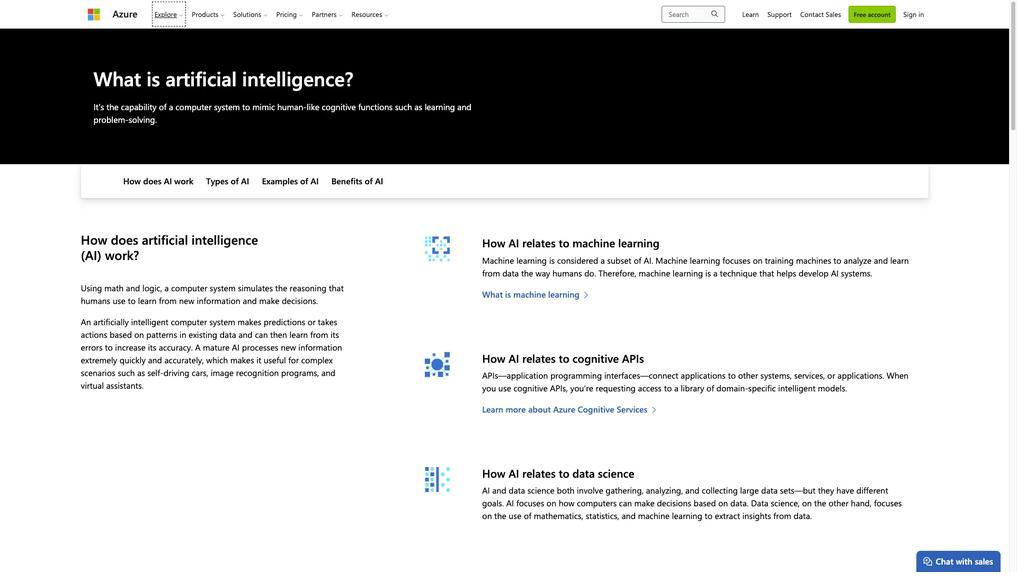 Task type: locate. For each thing, give the bounding box(es) containing it.
0 vertical spatial make
[[259, 295, 280, 306]]

new up for
[[281, 342, 296, 353]]

makes left it at the left bottom
[[230, 355, 254, 366]]

on inside "an artificially intelligent computer system makes predictions or takes actions based on patterns in existing data and can then learn from its errors to increase its accuracy. a mature ai processes new information extremely quickly and accurately, which makes it useful for complex scenarios such as self-driving cars, image recognition programs, and virtual assistants."
[[134, 329, 144, 340]]

can up processes
[[255, 329, 268, 340]]

computer down what is artificial intelligence?
[[176, 101, 212, 113]]

work
[[174, 176, 194, 187]]

and inside how ai relates to machine learning machine learning is considered a subset of ai. machine learning focuses on training machines to analyze and learn from data the way humans do. therefore, machine learning is a technique that helps develop ai systems.
[[875, 255, 889, 266]]

based down collecting
[[694, 498, 717, 509]]

a right capability
[[169, 101, 173, 113]]

types of ai
[[206, 176, 249, 187]]

3 relates from the top
[[523, 466, 556, 481]]

what inside what is machine learning link
[[483, 289, 503, 300]]

to inside it's the capability of a computer system to mimic human-like cognitive functions such as learning and problem-solving.
[[242, 101, 250, 113]]

0 horizontal spatial make
[[259, 295, 280, 306]]

based up increase
[[110, 329, 132, 340]]

0 horizontal spatial learn
[[483, 404, 504, 415]]

2 horizontal spatial learn
[[891, 255, 910, 266]]

cognitive
[[322, 101, 356, 113], [573, 351, 619, 366], [514, 383, 548, 394]]

types
[[206, 176, 229, 187]]

learning
[[425, 101, 455, 113], [619, 236, 660, 250], [517, 255, 547, 266], [690, 255, 721, 266], [673, 268, 704, 279], [549, 289, 580, 300], [673, 511, 703, 522]]

2 vertical spatial computer
[[171, 317, 207, 328]]

humans inside using math and logic, a computer system simulates the reasoning that humans use to learn from new information and make decisions.
[[81, 295, 110, 306]]

computer for of
[[176, 101, 212, 113]]

1 horizontal spatial can
[[620, 498, 633, 509]]

existing
[[189, 329, 218, 340]]

learn
[[743, 10, 760, 19], [483, 404, 504, 415]]

focuses inside how ai relates to machine learning machine learning is considered a subset of ai. machine learning focuses on training machines to analyze and learn from data the way humans do. therefore, machine learning is a technique that helps develop ai systems.
[[723, 255, 751, 266]]

such inside it's the capability of a computer system to mimic human-like cognitive functions such as learning and problem-solving.
[[395, 101, 412, 113]]

1 horizontal spatial azure
[[554, 404, 576, 415]]

0 vertical spatial makes
[[238, 317, 262, 328]]

1 horizontal spatial that
[[760, 268, 775, 279]]

does
[[143, 176, 162, 187], [111, 231, 138, 248]]

relates inside how ai relates to machine learning machine learning is considered a subset of ai. machine learning focuses on training machines to analyze and learn from data the way humans do. therefore, machine learning is a technique that helps develop ai systems.
[[523, 236, 556, 250]]

1 horizontal spatial information
[[299, 342, 342, 353]]

system up existing at the bottom left
[[210, 317, 235, 328]]

make down gathering,
[[635, 498, 655, 509]]

0 horizontal spatial machine
[[483, 255, 515, 266]]

products
[[192, 10, 219, 19]]

cognitive right like
[[322, 101, 356, 113]]

1 vertical spatial that
[[329, 283, 344, 294]]

1 horizontal spatial machine
[[656, 255, 688, 266]]

with
[[957, 556, 973, 567]]

0 vertical spatial information
[[197, 295, 241, 306]]

0 vertical spatial cognitive
[[322, 101, 356, 113]]

makes
[[238, 317, 262, 328], [230, 355, 254, 366]]

intelligent
[[131, 317, 169, 328], [779, 383, 816, 394]]

that right reasoning
[[329, 283, 344, 294]]

computer up existing at the bottom left
[[171, 317, 207, 328]]

the down "they"
[[815, 498, 827, 509]]

1 vertical spatial its
[[148, 342, 157, 353]]

what is machine learning link
[[483, 288, 594, 301]]

new up existing at the bottom left
[[179, 295, 195, 306]]

1 horizontal spatial intelligent
[[779, 383, 816, 394]]

of down applications at the bottom
[[707, 383, 715, 394]]

learn left 'support'
[[743, 10, 760, 19]]

apis,
[[550, 383, 568, 394]]

azure down apis,
[[554, 404, 576, 415]]

data left both
[[509, 485, 526, 496]]

1 horizontal spatial humans
[[553, 268, 583, 279]]

computer inside "an artificially intelligent computer system makes predictions or takes actions based on patterns in existing data and can then learn from its errors to increase its accuracy. a mature ai processes new information extremely quickly and accurately, which makes it useful for complex scenarios such as self-driving cars, image recognition programs, and virtual assistants."
[[171, 317, 207, 328]]

2 horizontal spatial cognitive
[[573, 351, 619, 366]]

system inside using math and logic, a computer system simulates the reasoning that humans use to learn from new information and make decisions.
[[210, 283, 236, 294]]

computers
[[577, 498, 617, 509]]

0 vertical spatial azure
[[113, 7, 138, 20]]

the up problem-
[[107, 101, 119, 113]]

humans inside how ai relates to machine learning machine learning is considered a subset of ai. machine learning focuses on training machines to analyze and learn from data the way humans do. therefore, machine learning is a technique that helps develop ai systems.
[[553, 268, 583, 279]]

2 machine from the left
[[656, 255, 688, 266]]

science
[[598, 466, 635, 481], [528, 485, 555, 496]]

learn for learn more about azure cognitive services
[[483, 404, 504, 415]]

azure left explore
[[113, 7, 138, 20]]

the inside it's the capability of a computer system to mimic human-like cognitive functions such as learning and problem-solving.
[[107, 101, 119, 113]]

other
[[739, 370, 759, 381], [829, 498, 849, 509]]

0 horizontal spatial other
[[739, 370, 759, 381]]

errors
[[81, 342, 103, 353]]

1 vertical spatial based
[[694, 498, 717, 509]]

1 vertical spatial make
[[635, 498, 655, 509]]

cars,
[[192, 367, 209, 379]]

how inside how does artificial intelligence (ai) work?
[[81, 231, 107, 248]]

2 vertical spatial relates
[[523, 466, 556, 481]]

examples of ai
[[262, 176, 319, 187]]

to left mimic
[[242, 101, 250, 113]]

machine
[[483, 255, 515, 266], [656, 255, 688, 266]]

how
[[123, 176, 141, 187], [81, 231, 107, 248], [483, 236, 506, 250], [483, 351, 506, 366], [483, 466, 506, 481]]

use left mathematics,
[[509, 511, 522, 522]]

0 horizontal spatial in
[[180, 329, 186, 340]]

on up mathematics,
[[547, 498, 557, 509]]

other down have
[[829, 498, 849, 509]]

1 vertical spatial other
[[829, 498, 849, 509]]

artificial for is
[[166, 65, 237, 91]]

on up increase
[[134, 329, 144, 340]]

of left ai.
[[634, 255, 642, 266]]

as inside it's the capability of a computer system to mimic human-like cognitive functions such as learning and problem-solving.
[[415, 101, 423, 113]]

how for how ai relates to machine learning machine learning is considered a subset of ai. machine learning focuses on training machines to analyze and learn from data the way humans do. therefore, machine learning is a technique that helps develop ai systems.
[[483, 236, 506, 250]]

machine
[[573, 236, 616, 250], [639, 268, 671, 279], [514, 289, 546, 300], [639, 511, 670, 522]]

the left way
[[522, 268, 534, 279]]

of right capability
[[159, 101, 167, 113]]

0 vertical spatial its
[[331, 329, 339, 340]]

does right (ai)
[[111, 231, 138, 248]]

science up gathering,
[[598, 466, 635, 481]]

0 vertical spatial in
[[919, 10, 925, 19]]

capability
[[121, 101, 157, 113]]

1 vertical spatial computer
[[171, 283, 208, 294]]

1 vertical spatial in
[[180, 329, 186, 340]]

use down math
[[113, 295, 126, 306]]

focuses up 'technique'
[[723, 255, 751, 266]]

0 horizontal spatial cognitive
[[322, 101, 356, 113]]

Global search field
[[662, 6, 726, 23]]

models.
[[819, 383, 848, 394]]

makes up processes
[[238, 317, 262, 328]]

1 horizontal spatial in
[[919, 10, 925, 19]]

to up both
[[559, 466, 570, 481]]

it's
[[94, 101, 104, 113]]

machine down ai.
[[639, 268, 671, 279]]

information up existing at the bottom left
[[197, 295, 241, 306]]

1 vertical spatial artificial
[[142, 231, 188, 248]]

of inside it's the capability of a computer system to mimic human-like cognitive functions such as learning and problem-solving.
[[159, 101, 167, 113]]

image
[[211, 367, 234, 379]]

machine up what is machine learning
[[483, 255, 515, 266]]

computer inside using math and logic, a computer system simulates the reasoning that humans use to learn from new information and make decisions.
[[171, 283, 208, 294]]

1 horizontal spatial what
[[483, 289, 503, 300]]

1 horizontal spatial or
[[828, 370, 836, 381]]

system down what is artificial intelligence?
[[214, 101, 240, 113]]

focuses up mathematics,
[[517, 498, 545, 509]]

focuses
[[723, 255, 751, 266], [517, 498, 545, 509], [875, 498, 903, 509]]

primary element
[[81, 0, 399, 28]]

then
[[270, 329, 287, 340]]

information up complex
[[299, 342, 342, 353]]

0 horizontal spatial new
[[179, 295, 195, 306]]

0 vertical spatial learn
[[743, 10, 760, 19]]

0 horizontal spatial such
[[118, 367, 135, 379]]

relates inside "how ai relates to data science ai and data science both involve gathering, analyzing, and collecting large data sets—but they have different goals. ai focuses on how computers can make decisions based on data. data science, on the other hand, focuses on the use of mathematics, statistics, and machine learning to extract insights from data."
[[523, 466, 556, 481]]

1 horizontal spatial make
[[635, 498, 655, 509]]

subset
[[608, 255, 632, 266]]

as
[[415, 101, 423, 113], [137, 367, 145, 379]]

0 vertical spatial that
[[760, 268, 775, 279]]

0 vertical spatial artificial
[[166, 65, 237, 91]]

learn inside "an artificially intelligent computer system makes predictions or takes actions based on patterns in existing data and can then learn from its errors to increase its accuracy. a mature ai processes new information extremely quickly and accurately, which makes it useful for complex scenarios such as self-driving cars, image recognition programs, and virtual assistants."
[[290, 329, 308, 340]]

data inside how ai relates to machine learning machine learning is considered a subset of ai. machine learning focuses on training machines to analyze and learn from data the way humans do. therefore, machine learning is a technique that helps develop ai systems.
[[503, 268, 519, 279]]

focuses down the different in the bottom right of the page
[[875, 498, 903, 509]]

0 horizontal spatial humans
[[81, 295, 110, 306]]

benefits of ai
[[332, 176, 384, 187]]

1 vertical spatial can
[[620, 498, 633, 509]]

0 vertical spatial science
[[598, 466, 635, 481]]

as right functions
[[415, 101, 423, 113]]

to up domain-
[[729, 370, 736, 381]]

computer right logic, at the left of page
[[171, 283, 208, 294]]

of left mathematics,
[[524, 511, 532, 522]]

solutions button
[[229, 0, 272, 28]]

learn down predictions
[[290, 329, 308, 340]]

or inside how ai relates to cognitive apis apis—application programming interfaces—connect applications to other systems, services, or applications. when you use cognitive apis, you're requesting access to a library of domain-specific intelligent models.
[[828, 370, 836, 381]]

a right logic, at the left of page
[[165, 283, 169, 294]]

types of ai link
[[206, 176, 249, 187]]

0 vertical spatial system
[[214, 101, 240, 113]]

1 vertical spatial as
[[137, 367, 145, 379]]

artificial for does
[[142, 231, 188, 248]]

1 horizontal spatial based
[[694, 498, 717, 509]]

account
[[869, 10, 891, 18]]

0 vertical spatial use
[[113, 295, 126, 306]]

sets—but
[[781, 485, 816, 496]]

data up involve
[[573, 466, 595, 481]]

to up extremely
[[105, 342, 113, 353]]

its
[[331, 329, 339, 340], [148, 342, 157, 353]]

resources
[[352, 10, 382, 19]]

1 horizontal spatial such
[[395, 101, 412, 113]]

based inside "an artificially intelligent computer system makes predictions or takes actions based on patterns in existing data and can then learn from its errors to increase its accuracy. a mature ai processes new information extremely quickly and accurately, which makes it useful for complex scenarios such as self-driving cars, image recognition programs, and virtual assistants."
[[110, 329, 132, 340]]

0 vertical spatial new
[[179, 295, 195, 306]]

1 horizontal spatial new
[[281, 342, 296, 353]]

how inside how ai relates to cognitive apis apis—application programming interfaces—connect applications to other systems, services, or applications. when you use cognitive apis, you're requesting access to a library of domain-specific intelligent models.
[[483, 351, 506, 366]]

the up decisions.
[[275, 283, 288, 294]]

artificial
[[166, 65, 237, 91], [142, 231, 188, 248]]

1 vertical spatial learn
[[138, 295, 157, 306]]

0 vertical spatial such
[[395, 101, 412, 113]]

ai.
[[644, 255, 654, 266]]

2 relates from the top
[[523, 351, 556, 366]]

0 horizontal spatial that
[[329, 283, 344, 294]]

humans down considered
[[553, 268, 583, 279]]

azure link
[[113, 7, 138, 21]]

to left analyze
[[834, 255, 842, 266]]

data.
[[731, 498, 749, 509], [794, 511, 813, 522]]

1 vertical spatial azure
[[554, 404, 576, 415]]

0 vertical spatial relates
[[523, 236, 556, 250]]

0 vertical spatial based
[[110, 329, 132, 340]]

computer inside it's the capability of a computer system to mimic human-like cognitive functions such as learning and problem-solving.
[[176, 101, 212, 113]]

0 vertical spatial humans
[[553, 268, 583, 279]]

1 relates from the top
[[523, 236, 556, 250]]

applications.
[[838, 370, 885, 381]]

from down science,
[[774, 511, 792, 522]]

learn more about azure cognitive services
[[483, 404, 648, 415]]

for
[[289, 355, 299, 366]]

extract
[[715, 511, 741, 522]]

the down the goals.
[[495, 511, 507, 522]]

does inside how does artificial intelligence (ai) work?
[[111, 231, 138, 248]]

artificial inside how does artificial intelligence (ai) work?
[[142, 231, 188, 248]]

data. down large
[[731, 498, 749, 509]]

1 vertical spatial information
[[299, 342, 342, 353]]

explore button
[[150, 0, 188, 28]]

1 vertical spatial relates
[[523, 351, 556, 366]]

from down logic, at the left of page
[[159, 295, 177, 306]]

relates up mathematics,
[[523, 466, 556, 481]]

can inside "how ai relates to data science ai and data science both involve gathering, analyzing, and collecting large data sets—but they have different goals. ai focuses on how computers can make decisions based on data. data science, on the other hand, focuses on the use of mathematics, statistics, and machine learning to extract insights from data."
[[620, 498, 633, 509]]

0 horizontal spatial information
[[197, 295, 241, 306]]

1 vertical spatial learn
[[483, 404, 504, 415]]

its down patterns
[[148, 342, 157, 353]]

as left self-
[[137, 367, 145, 379]]

virtual
[[81, 380, 104, 391]]

partners
[[312, 10, 337, 19]]

applications
[[681, 370, 726, 381]]

use right the you
[[499, 383, 512, 394]]

learn link
[[739, 0, 764, 28]]

different
[[857, 485, 889, 496]]

humans down using on the left of the page
[[81, 295, 110, 306]]

system inside it's the capability of a computer system to mimic human-like cognitive functions such as learning and problem-solving.
[[214, 101, 240, 113]]

actions
[[81, 329, 107, 340]]

azure inside primary "element"
[[113, 7, 138, 20]]

information inside using math and logic, a computer system simulates the reasoning that humans use to learn from new information and make decisions.
[[197, 295, 241, 306]]

based inside "how ai relates to data science ai and data science both involve gathering, analyzing, and collecting large data sets—but they have different goals. ai focuses on how computers can make decisions based on data. data science, on the other hand, focuses on the use of mathematics, statistics, and machine learning to extract insights from data."
[[694, 498, 717, 509]]

2 vertical spatial use
[[509, 511, 522, 522]]

a left library
[[675, 383, 679, 394]]

learn
[[891, 255, 910, 266], [138, 295, 157, 306], [290, 329, 308, 340]]

how inside how ai relates to machine learning machine learning is considered a subset of ai. machine learning focuses on training machines to analyze and learn from data the way humans do. therefore, machine learning is a technique that helps develop ai systems.
[[483, 236, 506, 250]]

0 horizontal spatial or
[[308, 317, 316, 328]]

0 horizontal spatial can
[[255, 329, 268, 340]]

data up mature
[[220, 329, 236, 340]]

relates up way
[[523, 236, 556, 250]]

how
[[559, 498, 575, 509]]

1 vertical spatial humans
[[81, 295, 110, 306]]

0 horizontal spatial its
[[148, 342, 157, 353]]

such right functions
[[395, 101, 412, 113]]

science left both
[[528, 485, 555, 496]]

ai inside how ai relates to cognitive apis apis—application programming interfaces—connect applications to other systems, services, or applications. when you use cognitive apis, you're requesting access to a library of domain-specific intelligent models.
[[509, 351, 520, 366]]

1 vertical spatial does
[[111, 231, 138, 248]]

its down the takes
[[331, 329, 339, 340]]

can down gathering,
[[620, 498, 633, 509]]

analyze
[[844, 255, 872, 266]]

specific
[[749, 383, 777, 394]]

a
[[169, 101, 173, 113], [601, 255, 605, 266], [714, 268, 718, 279], [165, 283, 169, 294], [675, 383, 679, 394]]

1 horizontal spatial does
[[143, 176, 162, 187]]

0 horizontal spatial data.
[[731, 498, 749, 509]]

to inside "an artificially intelligent computer system makes predictions or takes actions based on patterns in existing data and can then learn from its errors to increase its accuracy. a mature ai processes new information extremely quickly and accurately, which makes it useful for complex scenarios such as self-driving cars, image recognition programs, and virtual assistants."
[[105, 342, 113, 353]]

machine right ai.
[[656, 255, 688, 266]]

0 horizontal spatial intelligent
[[131, 317, 169, 328]]

0 horizontal spatial what
[[94, 65, 141, 91]]

that down training
[[760, 268, 775, 279]]

of inside how ai relates to machine learning machine learning is considered a subset of ai. machine learning focuses on training machines to analyze and learn from data the way humans do. therefore, machine learning is a technique that helps develop ai systems.
[[634, 255, 642, 266]]

is
[[147, 65, 160, 91], [550, 255, 555, 266], [706, 268, 712, 279], [506, 289, 511, 300]]

0 horizontal spatial science
[[528, 485, 555, 496]]

decisions.
[[282, 295, 318, 306]]

a inside how ai relates to cognitive apis apis—application programming interfaces—connect applications to other systems, services, or applications. when you use cognitive apis, you're requesting access to a library of domain-specific intelligent models.
[[675, 383, 679, 394]]

relates inside how ai relates to cognitive apis apis—application programming interfaces—connect applications to other systems, services, or applications. when you use cognitive apis, you're requesting access to a library of domain-specific intelligent models.
[[523, 351, 556, 366]]

such
[[395, 101, 412, 113], [118, 367, 135, 379]]

relates up apis—application
[[523, 351, 556, 366]]

does for artificial
[[111, 231, 138, 248]]

in right sign
[[919, 10, 925, 19]]

on down "sets—but"
[[803, 498, 813, 509]]

in up accuracy.
[[180, 329, 186, 340]]

of inside "how ai relates to data science ai and data science both involve gathering, analyzing, and collecting large data sets—but they have different goals. ai focuses on how computers can make decisions based on data. data science, on the other hand, focuses on the use of mathematics, statistics, and machine learning to extract insights from data."
[[524, 511, 532, 522]]

1 horizontal spatial data.
[[794, 511, 813, 522]]

2 vertical spatial system
[[210, 317, 235, 328]]

cognitive up programming
[[573, 351, 619, 366]]

to up artificially
[[128, 295, 136, 306]]

0 vertical spatial can
[[255, 329, 268, 340]]

how ai relates to data science ai and data science both involve gathering, analyzing, and collecting large data sets—but they have different goals. ai focuses on how computers can make decisions based on data. data science, on the other hand, focuses on the use of mathematics, statistics, and machine learning to extract insights from data.
[[483, 466, 903, 522]]

0 horizontal spatial based
[[110, 329, 132, 340]]

0 horizontal spatial learn
[[138, 295, 157, 306]]

benefits
[[332, 176, 363, 187]]

such up assistants.
[[118, 367, 135, 379]]

1 vertical spatial science
[[528, 485, 555, 496]]

intelligence?
[[242, 65, 354, 91]]

relates for data
[[523, 466, 556, 481]]

machine up considered
[[573, 236, 616, 250]]

does left work
[[143, 176, 162, 187]]

on left training
[[753, 255, 763, 266]]

or up models.
[[828, 370, 836, 381]]

intelligence
[[192, 231, 258, 248]]

2 vertical spatial cognitive
[[514, 383, 548, 394]]

0 vertical spatial other
[[739, 370, 759, 381]]

as inside "an artificially intelligent computer system makes predictions or takes actions based on patterns in existing data and can then learn from its errors to increase its accuracy. a mature ai processes new information extremely quickly and accurately, which makes it useful for complex scenarios such as self-driving cars, image recognition programs, and virtual assistants."
[[137, 367, 145, 379]]

1 horizontal spatial other
[[829, 498, 849, 509]]

1 vertical spatial or
[[828, 370, 836, 381]]

1 horizontal spatial focuses
[[723, 255, 751, 266]]

0 vertical spatial as
[[415, 101, 423, 113]]

explore
[[155, 10, 177, 19]]

system left 'simulates'
[[210, 283, 236, 294]]

1 vertical spatial use
[[499, 383, 512, 394]]

1 horizontal spatial as
[[415, 101, 423, 113]]

on inside how ai relates to machine learning machine learning is considered a subset of ai. machine learning focuses on training machines to analyze and learn from data the way humans do. therefore, machine learning is a technique that helps develop ai systems.
[[753, 255, 763, 266]]

0 horizontal spatial as
[[137, 367, 145, 379]]

human-
[[278, 101, 307, 113]]

can inside "an artificially intelligent computer system makes predictions or takes actions based on patterns in existing data and can then learn from its errors to increase its accuracy. a mature ai processes new information extremely quickly and accurately, which makes it useful for complex scenarios such as self-driving cars, image recognition programs, and virtual assistants."
[[255, 329, 268, 340]]

0 vertical spatial intelligent
[[131, 317, 169, 328]]

humans
[[553, 268, 583, 279], [81, 295, 110, 306]]

from down the takes
[[311, 329, 328, 340]]

1 horizontal spatial science
[[598, 466, 635, 481]]

of right "benefits"
[[365, 176, 373, 187]]

0 vertical spatial what
[[94, 65, 141, 91]]

or left the takes
[[308, 317, 316, 328]]

make
[[259, 295, 280, 306], [635, 498, 655, 509]]

relates for cognitive
[[523, 351, 556, 366]]

from inside how ai relates to machine learning machine learning is considered a subset of ai. machine learning focuses on training machines to analyze and learn from data the way humans do. therefore, machine learning is a technique that helps develop ai systems.
[[483, 268, 500, 279]]

how inside "how ai relates to data science ai and data science both involve gathering, analyzing, and collecting large data sets—but they have different goals. ai focuses on how computers can make decisions based on data. data science, on the other hand, focuses on the use of mathematics, statistics, and machine learning to extract insights from data."
[[483, 466, 506, 481]]

like
[[307, 101, 320, 113]]

data. down science,
[[794, 511, 813, 522]]

increase
[[115, 342, 146, 353]]

learn right analyze
[[891, 255, 910, 266]]

functions
[[359, 101, 393, 113]]

hand,
[[852, 498, 872, 509]]

0 vertical spatial learn
[[891, 255, 910, 266]]

how does artificial intelligence (ai) work?
[[81, 231, 258, 264]]

0 vertical spatial computer
[[176, 101, 212, 113]]

programming
[[551, 370, 602, 381]]

azure
[[113, 7, 138, 20], [554, 404, 576, 415]]

learn down logic, at the left of page
[[138, 295, 157, 306]]



Task type: describe. For each thing, give the bounding box(es) containing it.
such inside "an artificially intelligent computer system makes predictions or takes actions based on patterns in existing data and can then learn from its errors to increase its accuracy. a mature ai processes new information extremely quickly and accurately, which makes it useful for complex scenarios such as self-driving cars, image recognition programs, and virtual assistants."
[[118, 367, 135, 379]]

to inside using math and logic, a computer system simulates the reasoning that humans use to learn from new information and make decisions.
[[128, 295, 136, 306]]

from inside using math and logic, a computer system simulates the reasoning that humans use to learn from new information and make decisions.
[[159, 295, 177, 306]]

recognition
[[236, 367, 279, 379]]

considered
[[558, 255, 599, 266]]

how does ai work link
[[123, 176, 194, 187]]

driving
[[164, 367, 190, 379]]

to right access
[[665, 383, 672, 394]]

from inside "how ai relates to data science ai and data science both involve gathering, analyzing, and collecting large data sets—but they have different goals. ai focuses on how computers can make decisions based on data. data science, on the other hand, focuses on the use of mathematics, statistics, and machine learning to extract insights from data."
[[774, 511, 792, 522]]

a
[[195, 342, 201, 353]]

reasoning
[[290, 283, 327, 294]]

free
[[855, 10, 867, 18]]

assistants.
[[106, 380, 144, 391]]

that inside using math and logic, a computer system simulates the reasoning that humans use to learn from new information and make decisions.
[[329, 283, 344, 294]]

new inside "an artificially intelligent computer system makes predictions or takes actions based on patterns in existing data and can then learn from its errors to increase its accuracy. a mature ai processes new information extremely quickly and accurately, which makes it useful for complex scenarios such as self-driving cars, image recognition programs, and virtual assistants."
[[281, 342, 296, 353]]

helps
[[777, 268, 797, 279]]

a inside it's the capability of a computer system to mimic human-like cognitive functions such as learning and problem-solving.
[[169, 101, 173, 113]]

learn inside using math and logic, a computer system simulates the reasoning that humans use to learn from new information and make decisions.
[[138, 295, 157, 306]]

use inside how ai relates to cognitive apis apis—application programming interfaces—connect applications to other systems, services, or applications. when you use cognitive apis, you're requesting access to a library of domain-specific intelligent models.
[[499, 383, 512, 394]]

cognitive inside it's the capability of a computer system to mimic human-like cognitive functions such as learning and problem-solving.
[[322, 101, 356, 113]]

mature
[[203, 342, 230, 353]]

a inside using math and logic, a computer system simulates the reasoning that humans use to learn from new information and make decisions.
[[165, 283, 169, 294]]

2 horizontal spatial focuses
[[875, 498, 903, 509]]

problem-
[[94, 114, 129, 125]]

how does ai work
[[123, 176, 194, 187]]

intelligent inside "an artificially intelligent computer system makes predictions or takes actions based on patterns in existing data and can then learn from its errors to increase its accuracy. a mature ai processes new information extremely quickly and accurately, which makes it useful for complex scenarios such as self-driving cars, image recognition programs, and virtual assistants."
[[131, 317, 169, 328]]

and inside it's the capability of a computer system to mimic human-like cognitive functions such as learning and problem-solving.
[[458, 101, 472, 113]]

learn for learn
[[743, 10, 760, 19]]

learn inside how ai relates to machine learning machine learning is considered a subset of ai. machine learning focuses on training machines to analyze and learn from data the way humans do. therefore, machine learning is a technique that helps develop ai systems.
[[891, 255, 910, 266]]

pricing button
[[272, 0, 308, 28]]

1 machine from the left
[[483, 255, 515, 266]]

contact sales link
[[797, 0, 846, 28]]

to up considered
[[559, 236, 570, 250]]

library
[[681, 383, 705, 394]]

other inside "how ai relates to data science ai and data science both involve gathering, analyzing, and collecting large data sets—but they have different goals. ai focuses on how computers can make decisions based on data. data science, on the other hand, focuses on the use of mathematics, statistics, and machine learning to extract insights from data."
[[829, 498, 849, 509]]

1 horizontal spatial its
[[331, 329, 339, 340]]

from inside "an artificially intelligent computer system makes predictions or takes actions based on patterns in existing data and can then learn from its errors to increase its accuracy. a mature ai processes new information extremely quickly and accurately, which makes it useful for complex scenarios such as self-driving cars, image recognition programs, and virtual assistants."
[[311, 329, 328, 340]]

when
[[887, 370, 909, 381]]

information inside "an artificially intelligent computer system makes predictions or takes actions based on patterns in existing data and can then learn from its errors to increase its accuracy. a mature ai processes new information extremely quickly and accurately, which makes it useful for complex scenarios such as self-driving cars, image recognition programs, and virtual assistants."
[[299, 342, 342, 353]]

free account link
[[849, 6, 897, 23]]

to left extract
[[705, 511, 713, 522]]

work?
[[105, 247, 139, 264]]

they
[[819, 485, 835, 496]]

what for what is machine learning
[[483, 289, 503, 300]]

1 vertical spatial makes
[[230, 355, 254, 366]]

it's the capability of a computer system to mimic human-like cognitive functions such as learning and problem-solving.
[[94, 101, 472, 125]]

how for how does artificial intelligence (ai) work?
[[81, 231, 107, 248]]

how for how ai relates to cognitive apis apis—application programming interfaces—connect applications to other systems, services, or applications. when you use cognitive apis, you're requesting access to a library of domain-specific intelligent models.
[[483, 351, 506, 366]]

which
[[206, 355, 228, 366]]

chat with sales button
[[917, 551, 1002, 573]]

system for simulates
[[210, 283, 236, 294]]

relates for machine
[[523, 236, 556, 250]]

new inside using math and logic, a computer system simulates the reasoning that humans use to learn from new information and make decisions.
[[179, 295, 195, 306]]

does for ai
[[143, 176, 162, 187]]

of inside how ai relates to cognitive apis apis—application programming interfaces—connect applications to other systems, services, or applications. when you use cognitive apis, you're requesting access to a library of domain-specific intelligent models.
[[707, 383, 715, 394]]

how for how does ai work
[[123, 176, 141, 187]]

ai inside "an artificially intelligent computer system makes predictions or takes actions based on patterns in existing data and can then learn from its errors to increase its accuracy. a mature ai processes new information extremely quickly and accurately, which makes it useful for complex scenarios such as self-driving cars, image recognition programs, and virtual assistants."
[[232, 342, 240, 353]]

or inside "an artificially intelligent computer system makes predictions or takes actions based on patterns in existing data and can then learn from its errors to increase its accuracy. a mature ai processes new information extremely quickly and accurately, which makes it useful for complex scenarios such as self-driving cars, image recognition programs, and virtual assistants."
[[308, 317, 316, 328]]

in inside "an artificially intelligent computer system makes predictions or takes actions based on patterns in existing data and can then learn from its errors to increase its accuracy. a mature ai processes new information extremely quickly and accurately, which makes it useful for complex scenarios such as self-driving cars, image recognition programs, and virtual assistants."
[[180, 329, 186, 340]]

services,
[[795, 370, 826, 381]]

artificially
[[93, 317, 129, 328]]

how for how ai relates to data science ai and data science both involve gathering, analyzing, and collecting large data sets—but they have different goals. ai focuses on how computers can make decisions based on data. data science, on the other hand, focuses on the use of mathematics, statistics, and machine learning to extract insights from data.
[[483, 466, 506, 481]]

collecting
[[702, 485, 738, 496]]

complex
[[301, 355, 333, 366]]

examples of ai link
[[262, 176, 319, 187]]

you're
[[571, 383, 594, 394]]

self-
[[147, 367, 164, 379]]

Search azure.com text field
[[662, 6, 726, 23]]

an
[[81, 317, 91, 328]]

takes
[[318, 317, 338, 328]]

interfaces—connect
[[605, 370, 679, 381]]

programs,
[[281, 367, 319, 379]]

data inside "an artificially intelligent computer system makes predictions or takes actions based on patterns in existing data and can then learn from its errors to increase its accuracy. a mature ai processes new information extremely quickly and accurately, which makes it useful for complex scenarios such as self-driving cars, image recognition programs, and virtual assistants."
[[220, 329, 236, 340]]

0 vertical spatial data.
[[731, 498, 749, 509]]

system for to
[[214, 101, 240, 113]]

sign in
[[904, 10, 925, 19]]

data up data
[[762, 485, 778, 496]]

extremely
[[81, 355, 117, 366]]

sales
[[826, 10, 842, 19]]

machine inside "how ai relates to data science ai and data science both involve gathering, analyzing, and collecting large data sets—but they have different goals. ai focuses on how computers can make decisions based on data. data science, on the other hand, focuses on the use of mathematics, statistics, and machine learning to extract insights from data."
[[639, 511, 670, 522]]

learning inside it's the capability of a computer system to mimic human-like cognitive functions such as learning and problem-solving.
[[425, 101, 455, 113]]

machine down way
[[514, 289, 546, 300]]

about
[[529, 404, 551, 415]]

sign in link
[[900, 0, 929, 28]]

1 vertical spatial data.
[[794, 511, 813, 522]]

0 horizontal spatial focuses
[[517, 498, 545, 509]]

you
[[483, 383, 496, 394]]

data
[[752, 498, 769, 509]]

(ai)
[[81, 247, 102, 264]]

what is machine learning
[[483, 289, 580, 300]]

services
[[617, 404, 648, 415]]

computer for logic,
[[171, 283, 208, 294]]

involve
[[577, 485, 604, 496]]

apis
[[623, 351, 645, 366]]

analyzing,
[[647, 485, 684, 496]]

benefits of ai link
[[332, 176, 384, 187]]

requesting
[[596, 383, 636, 394]]

useful
[[264, 355, 286, 366]]

of right the "types"
[[231, 176, 239, 187]]

accurately,
[[165, 355, 204, 366]]

1 horizontal spatial cognitive
[[514, 383, 548, 394]]

pricing
[[276, 10, 297, 19]]

the inside using math and logic, a computer system simulates the reasoning that humans use to learn from new information and make decisions.
[[275, 283, 288, 294]]

logic,
[[143, 283, 162, 294]]

a left "subset"
[[601, 255, 605, 266]]

intelligent inside how ai relates to cognitive apis apis—application programming interfaces—connect applications to other systems, services, or applications. when you use cognitive apis, you're requesting access to a library of domain-specific intelligent models.
[[779, 383, 816, 394]]

apis—application
[[483, 370, 549, 381]]

gathering,
[[606, 485, 644, 496]]

on down the goals.
[[483, 511, 492, 522]]

have
[[837, 485, 855, 496]]

statistics,
[[586, 511, 620, 522]]

a left 'technique'
[[714, 268, 718, 279]]

insights
[[743, 511, 772, 522]]

using
[[81, 283, 102, 294]]

use inside "how ai relates to data science ai and data science both involve gathering, analyzing, and collecting large data sets—but they have different goals. ai focuses on how computers can make decisions based on data. data science, on the other hand, focuses on the use of mathematics, statistics, and machine learning to extract insights from data."
[[509, 511, 522, 522]]

system inside "an artificially intelligent computer system makes predictions or takes actions based on patterns in existing data and can then learn from its errors to increase its accuracy. a mature ai processes new information extremely quickly and accurately, which makes it useful for complex scenarios such as self-driving cars, image recognition programs, and virtual assistants."
[[210, 317, 235, 328]]

what for what is artificial intelligence?
[[94, 65, 141, 91]]

1 vertical spatial cognitive
[[573, 351, 619, 366]]

sales
[[976, 556, 994, 567]]

support
[[768, 10, 793, 19]]

on down collecting
[[719, 498, 729, 509]]

both
[[557, 485, 575, 496]]

contact
[[801, 10, 825, 19]]

other inside how ai relates to cognitive apis apis—application programming interfaces—connect applications to other systems, services, or applications. when you use cognitive apis, you're requesting access to a library of domain-specific intelligent models.
[[739, 370, 759, 381]]

solving.
[[129, 114, 157, 125]]

use inside using math and logic, a computer system simulates the reasoning that humans use to learn from new information and make decisions.
[[113, 295, 126, 306]]

examples
[[262, 176, 298, 187]]

cognitive
[[578, 404, 615, 415]]

to up programming
[[559, 351, 570, 366]]

that inside how ai relates to machine learning machine learning is considered a subset of ai. machine learning focuses on training machines to analyze and learn from data the way humans do. therefore, machine learning is a technique that helps develop ai systems.
[[760, 268, 775, 279]]

make inside "how ai relates to data science ai and data science both involve gathering, analyzing, and collecting large data sets—but they have different goals. ai focuses on how computers can make decisions based on data. data science, on the other hand, focuses on the use of mathematics, statistics, and machine learning to extract insights from data."
[[635, 498, 655, 509]]

using math and logic, a computer system simulates the reasoning that humans use to learn from new information and make decisions.
[[81, 283, 344, 306]]

access
[[638, 383, 662, 394]]

patterns
[[146, 329, 177, 340]]

of right examples
[[301, 176, 309, 187]]

an artificially intelligent computer system makes predictions or takes actions based on patterns in existing data and can then learn from its errors to increase its accuracy. a mature ai processes new information extremely quickly and accurately, which makes it useful for complex scenarios such as self-driving cars, image recognition programs, and virtual assistants.
[[81, 317, 342, 391]]

how ai relates to cognitive apis apis—application programming interfaces—connect applications to other systems, services, or applications. when you use cognitive apis, you're requesting access to a library of domain-specific intelligent models.
[[483, 351, 909, 394]]

make inside using math and logic, a computer system simulates the reasoning that humans use to learn from new information and make decisions.
[[259, 295, 280, 306]]

the inside how ai relates to machine learning machine learning is considered a subset of ai. machine learning focuses on training machines to analyze and learn from data the way humans do. therefore, machine learning is a technique that helps develop ai systems.
[[522, 268, 534, 279]]

more
[[506, 404, 526, 415]]

chat
[[937, 556, 954, 567]]

learning inside "how ai relates to data science ai and data science both involve gathering, analyzing, and collecting large data sets—but they have different goals. ai focuses on how computers can make decisions based on data. data science, on the other hand, focuses on the use of mathematics, statistics, and machine learning to extract insights from data."
[[673, 511, 703, 522]]

decisions
[[658, 498, 692, 509]]



Task type: vqa. For each thing, say whether or not it's contained in the screenshot.
Try Azure for free
no



